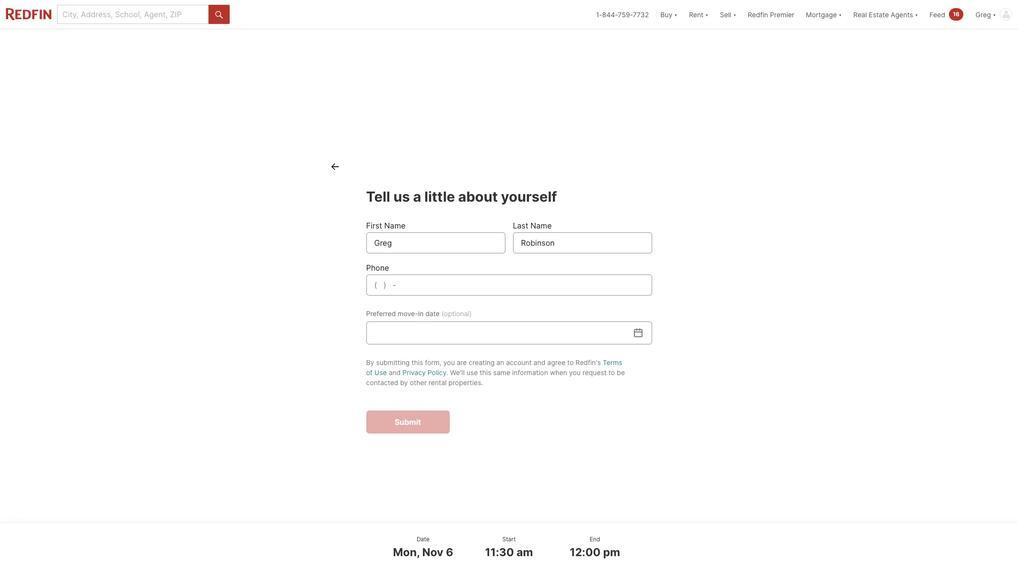 Task type: vqa. For each thing, say whether or not it's contained in the screenshot.
How corresponding to How we calculate average rates
no



Task type: describe. For each thing, give the bounding box(es) containing it.
buy ▾ button
[[660, 0, 677, 29]]

be
[[617, 369, 625, 377]]

sell ▾ button
[[720, 0, 736, 29]]

terms of use link
[[366, 359, 622, 377]]

sell ▾
[[720, 10, 736, 18]]

mon,
[[393, 546, 420, 559]]

mortgage
[[806, 10, 837, 18]]

we'll
[[450, 369, 465, 377]]

when
[[550, 369, 567, 377]]

redfin
[[748, 10, 768, 18]]

real
[[853, 10, 867, 18]]

agents
[[891, 10, 913, 18]]

tell us a little about yourself
[[366, 188, 557, 205]]

am
[[517, 546, 533, 559]]

creating
[[469, 359, 495, 367]]

information
[[512, 369, 548, 377]]

date mon, nov 6
[[393, 536, 453, 559]]

0 horizontal spatial you
[[443, 359, 455, 367]]

844-
[[602, 10, 618, 18]]

1-
[[596, 10, 602, 18]]

greg
[[976, 10, 991, 18]]

premier
[[770, 10, 794, 18]]

▾ for rent ▾
[[705, 10, 708, 18]]

to inside the . we'll use this same information when you request to be contacted by other rental properties.
[[609, 369, 615, 377]]

1-844-759-7732
[[596, 10, 649, 18]]

▾ for buy ▾
[[674, 10, 677, 18]]

by
[[366, 359, 374, 367]]

estate
[[869, 10, 889, 18]]

1-844-759-7732 link
[[596, 10, 649, 18]]

phone
[[366, 263, 389, 273]]

date
[[417, 536, 430, 543]]

form,
[[425, 359, 442, 367]]

by submitting this form, you are creating an account and agree to redfin's
[[366, 359, 603, 367]]

sell ▾ button
[[714, 0, 742, 29]]

rent ▾
[[689, 10, 708, 18]]

rent ▾ button
[[683, 0, 714, 29]]

sell
[[720, 10, 731, 18]]

you inside the . we'll use this same information when you request to be contacted by other rental properties.
[[569, 369, 581, 377]]

pm
[[603, 546, 620, 559]]

real estate agents ▾
[[853, 10, 918, 18]]

account
[[506, 359, 532, 367]]

redfin's
[[576, 359, 601, 367]]

use
[[374, 369, 387, 377]]

11:30
[[485, 546, 514, 559]]

.
[[446, 369, 448, 377]]

privacy
[[403, 369, 426, 377]]

rent ▾ button
[[689, 0, 708, 29]]

City, Address, School, Agent, ZIP search field
[[57, 5, 209, 24]]

use
[[467, 369, 478, 377]]

name for first name
[[384, 221, 406, 231]]

12:00
[[570, 546, 601, 559]]

(   )   - telephone field
[[374, 281, 644, 290]]

first
[[366, 221, 382, 231]]

same
[[493, 369, 510, 377]]

about
[[458, 188, 498, 205]]



Task type: locate. For each thing, give the bounding box(es) containing it.
real estate agents ▾ link
[[853, 0, 918, 29]]

you up .
[[443, 359, 455, 367]]

4 ▾ from the left
[[839, 10, 842, 18]]

end 12:00 pm
[[570, 536, 620, 559]]

1 horizontal spatial to
[[609, 369, 615, 377]]

1 ▾ from the left
[[674, 10, 677, 18]]

of
[[366, 369, 373, 377]]

this inside the . we'll use this same information when you request to be contacted by other rental properties.
[[480, 369, 491, 377]]

terms of use
[[366, 359, 622, 377]]

end
[[590, 536, 600, 543]]

6 ▾ from the left
[[993, 10, 996, 18]]

1 horizontal spatial name
[[530, 221, 552, 231]]

tell
[[366, 188, 390, 205]]

mortgage ▾ button
[[800, 0, 848, 29]]

this down by submitting this form, you are creating an account and agree to redfin's
[[480, 369, 491, 377]]

to left be
[[609, 369, 615, 377]]

▾ right buy
[[674, 10, 677, 18]]

0 horizontal spatial and
[[389, 369, 401, 377]]

. we'll use this same information when you request to be contacted by other rental properties.
[[366, 369, 625, 387]]

submit button
[[366, 411, 450, 434]]

1 vertical spatial this
[[480, 369, 491, 377]]

policy
[[428, 369, 446, 377]]

buy ▾
[[660, 10, 677, 18]]

date
[[425, 310, 440, 318]]

6
[[446, 546, 453, 559]]

0 horizontal spatial name
[[384, 221, 406, 231]]

submitting
[[376, 359, 410, 367]]

preferred
[[366, 310, 396, 318]]

2 ▾ from the left
[[705, 10, 708, 18]]

nov
[[422, 546, 443, 559]]

759-
[[618, 10, 633, 18]]

0 vertical spatial and
[[534, 359, 545, 367]]

7732
[[633, 10, 649, 18]]

terms
[[603, 359, 622, 367]]

1 name from the left
[[384, 221, 406, 231]]

1 vertical spatial and
[[389, 369, 401, 377]]

▾ right "sell"
[[733, 10, 736, 18]]

contacted
[[366, 379, 398, 387]]

us
[[393, 188, 410, 205]]

yourself
[[501, 188, 557, 205]]

are
[[457, 359, 467, 367]]

3 ▾ from the left
[[733, 10, 736, 18]]

and privacy policy
[[387, 369, 446, 377]]

16
[[953, 11, 960, 18]]

this
[[412, 359, 423, 367], [480, 369, 491, 377]]

start
[[502, 536, 516, 543]]

real estate agents ▾ button
[[848, 0, 924, 29]]

greg ▾
[[976, 10, 996, 18]]

▾ for mortgage ▾
[[839, 10, 842, 18]]

▾ for greg ▾
[[993, 10, 996, 18]]

submit search image
[[215, 11, 223, 19]]

this up and privacy policy at left
[[412, 359, 423, 367]]

rental
[[429, 379, 447, 387]]

redfin premier button
[[742, 0, 800, 29]]

Jane text field
[[374, 238, 497, 248]]

▾ right agents
[[915, 10, 918, 18]]

in
[[418, 310, 424, 318]]

0 horizontal spatial to
[[567, 359, 574, 367]]

0 vertical spatial to
[[567, 359, 574, 367]]

▾ right greg
[[993, 10, 996, 18]]

0 vertical spatial you
[[443, 359, 455, 367]]

submit
[[395, 418, 421, 427]]

1 horizontal spatial you
[[569, 369, 581, 377]]

0 vertical spatial this
[[412, 359, 423, 367]]

to right agree
[[567, 359, 574, 367]]

▾ right mortgage
[[839, 10, 842, 18]]

request
[[583, 369, 607, 377]]

▾ right rent
[[705, 10, 708, 18]]

1 vertical spatial you
[[569, 369, 581, 377]]

name right first
[[384, 221, 406, 231]]

2 name from the left
[[530, 221, 552, 231]]

mortgage ▾ button
[[806, 0, 842, 29]]

by
[[400, 379, 408, 387]]

preferred move-in date
[[366, 310, 440, 318]]

▾ for sell ▾
[[733, 10, 736, 18]]

redfin premier
[[748, 10, 794, 18]]

name right 'last'
[[530, 221, 552, 231]]

name for last name
[[530, 221, 552, 231]]

and up the information
[[534, 359, 545, 367]]

other
[[410, 379, 427, 387]]

▾ inside "link"
[[915, 10, 918, 18]]

agree
[[547, 359, 565, 367]]

properties.
[[449, 379, 483, 387]]

buy ▾ button
[[655, 0, 683, 29]]

an
[[497, 359, 504, 367]]

a
[[413, 188, 421, 205]]

start 11:30 am
[[485, 536, 533, 559]]

Doe text field
[[521, 238, 644, 248]]

buy
[[660, 10, 672, 18]]

and
[[534, 359, 545, 367], [389, 369, 401, 377]]

5 ▾ from the left
[[915, 10, 918, 18]]

move-
[[398, 310, 418, 318]]

mortgage ▾
[[806, 10, 842, 18]]

1 horizontal spatial and
[[534, 359, 545, 367]]

0 horizontal spatial this
[[412, 359, 423, 367]]

▾
[[674, 10, 677, 18], [705, 10, 708, 18], [733, 10, 736, 18], [839, 10, 842, 18], [915, 10, 918, 18], [993, 10, 996, 18]]

rent
[[689, 10, 704, 18]]

privacy policy link
[[403, 369, 446, 377]]

you right when
[[569, 369, 581, 377]]

last name
[[513, 221, 552, 231]]

last
[[513, 221, 528, 231]]

little
[[424, 188, 455, 205]]

and down submitting on the bottom of the page
[[389, 369, 401, 377]]

feed
[[930, 10, 945, 18]]

to
[[567, 359, 574, 367], [609, 369, 615, 377]]

1 horizontal spatial this
[[480, 369, 491, 377]]

first name
[[366, 221, 406, 231]]

1 vertical spatial to
[[609, 369, 615, 377]]

you
[[443, 359, 455, 367], [569, 369, 581, 377]]



